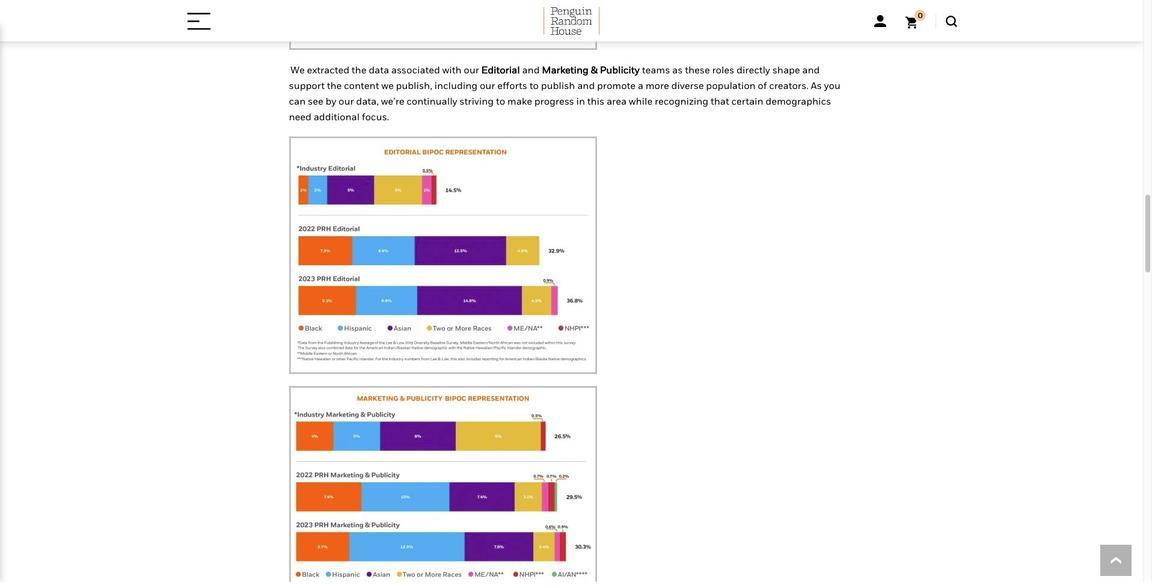 Task type: vqa. For each thing, say whether or not it's contained in the screenshot.
Billy Dee Williams
no



Task type: describe. For each thing, give the bounding box(es) containing it.
population
[[707, 80, 756, 92]]

promote
[[597, 80, 636, 92]]

shape
[[773, 64, 801, 76]]

that
[[711, 95, 730, 107]]

we
[[291, 64, 305, 76]]

creators.
[[770, 80, 809, 92]]

we
[[382, 80, 394, 92]]

we're
[[381, 95, 405, 107]]

1 vertical spatial to
[[496, 95, 505, 107]]

extracted
[[307, 64, 350, 76]]

editorial
[[482, 64, 520, 76]]

more
[[646, 80, 670, 92]]

area
[[607, 95, 627, 107]]

shopping cart image
[[906, 10, 926, 29]]

while
[[629, 95, 653, 107]]

2 horizontal spatial and
[[803, 64, 820, 76]]

search image
[[946, 15, 958, 27]]

make
[[508, 95, 532, 107]]

as
[[811, 80, 822, 92]]

0 vertical spatial to
[[530, 80, 539, 92]]

the inside "teams as these roles directly shape and support the content we publish, including our efforts to publish and promote a more diverse population of creators. as you can see by our data, we're continually striving to make progress in this area while recognizing that certain demographics need additional focus."
[[327, 80, 342, 92]]

focus.
[[362, 111, 389, 123]]

1 horizontal spatial the
[[352, 64, 367, 76]]

recognizing
[[655, 95, 709, 107]]

diverse
[[672, 80, 704, 92]]

0 horizontal spatial our
[[339, 95, 354, 107]]

&
[[591, 64, 598, 76]]

you
[[825, 80, 841, 92]]

this
[[588, 95, 605, 107]]



Task type: locate. For each thing, give the bounding box(es) containing it.
publish,
[[396, 80, 433, 92]]

teams
[[642, 64, 671, 76]]

and
[[523, 64, 540, 76], [803, 64, 820, 76], [578, 80, 595, 92]]

publicity
[[600, 64, 640, 76]]

content
[[344, 80, 379, 92]]

can
[[289, 95, 306, 107]]

data
[[369, 64, 389, 76]]

these
[[685, 64, 710, 76]]

teams as these roles directly shape and support the content we publish, including our efforts to publish and promote a more diverse population of creators. as you can see by our data, we're continually striving to make progress in this area while recognizing that certain demographics need additional focus.
[[289, 64, 841, 123]]

marketing
[[542, 64, 589, 76]]

demographics
[[766, 95, 832, 107]]

the
[[352, 64, 367, 76], [327, 80, 342, 92]]

the up 'by' at the left top
[[327, 80, 342, 92]]

1 horizontal spatial to
[[530, 80, 539, 92]]

additional
[[314, 111, 360, 123]]

2 vertical spatial our
[[339, 95, 354, 107]]

0 horizontal spatial and
[[523, 64, 540, 76]]

1 horizontal spatial our
[[464, 64, 479, 76]]

of
[[758, 80, 767, 92]]

and up as
[[803, 64, 820, 76]]

penguin random house image
[[544, 7, 600, 35]]

and up efforts
[[523, 64, 540, 76]]

1 horizontal spatial and
[[578, 80, 595, 92]]

2 horizontal spatial our
[[480, 80, 495, 92]]

see
[[308, 95, 324, 107]]

our right 'by' at the left top
[[339, 95, 354, 107]]

0 vertical spatial the
[[352, 64, 367, 76]]

and up in on the top
[[578, 80, 595, 92]]

we extracted the data associated with our editorial and marketing & publicity
[[291, 64, 640, 76]]

to
[[530, 80, 539, 92], [496, 95, 505, 107]]

support
[[289, 80, 325, 92]]

directly
[[737, 64, 771, 76]]

our
[[464, 64, 479, 76], [480, 80, 495, 92], [339, 95, 354, 107]]

progress
[[535, 95, 574, 107]]

roles
[[713, 64, 735, 76]]

editorial bipoc representation image
[[289, 137, 597, 375]]

0 horizontal spatial the
[[327, 80, 342, 92]]

to up the "make"
[[530, 80, 539, 92]]

0 horizontal spatial to
[[496, 95, 505, 107]]

in
[[577, 95, 585, 107]]

the up content
[[352, 64, 367, 76]]

continually
[[407, 95, 458, 107]]

our up striving
[[480, 80, 495, 92]]

by
[[326, 95, 337, 107]]

with
[[443, 64, 462, 76]]

1 vertical spatial the
[[327, 80, 342, 92]]

our right with on the left
[[464, 64, 479, 76]]

a
[[638, 80, 644, 92]]

sign in image
[[875, 15, 887, 27]]

1 vertical spatial our
[[480, 80, 495, 92]]

including
[[435, 80, 478, 92]]

need
[[289, 111, 312, 123]]

associated
[[392, 64, 440, 76]]

striving
[[460, 95, 494, 107]]

data,
[[356, 95, 379, 107]]

efforts
[[498, 80, 528, 92]]

as
[[673, 64, 683, 76]]

to left the "make"
[[496, 95, 505, 107]]

0 vertical spatial our
[[464, 64, 479, 76]]

marketing & publicity bipoc representation image
[[289, 387, 597, 582]]

publish
[[541, 80, 575, 92]]

race & ethnicity composition benchmarks image
[[289, 0, 597, 50]]

certain
[[732, 95, 764, 107]]



